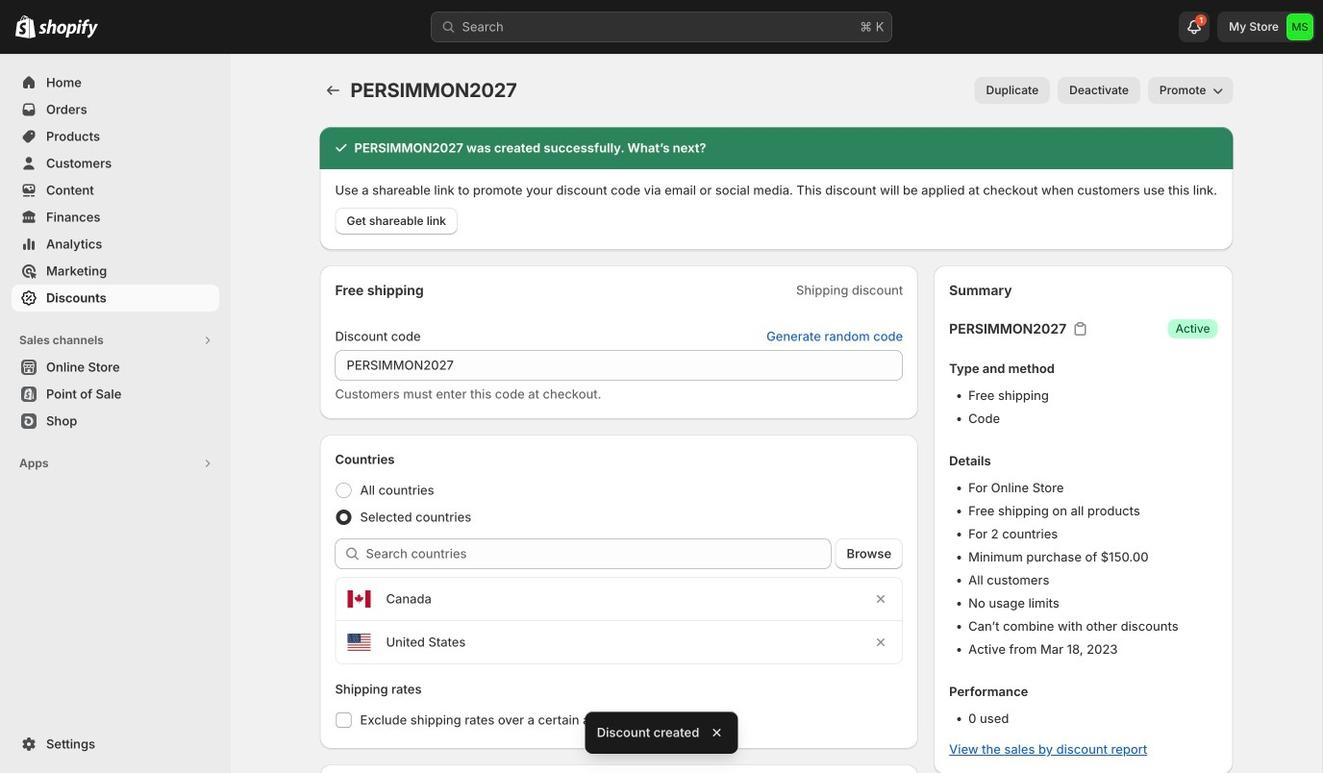 Task type: locate. For each thing, give the bounding box(es) containing it.
None text field
[[335, 350, 903, 381]]

Search countries text field
[[366, 539, 831, 569]]

shopify image
[[38, 19, 98, 38]]

shopify image
[[15, 15, 36, 38]]



Task type: describe. For each thing, give the bounding box(es) containing it.
my store image
[[1287, 13, 1314, 40]]



Task type: vqa. For each thing, say whether or not it's contained in the screenshot.
the Search collections 'text field'
no



